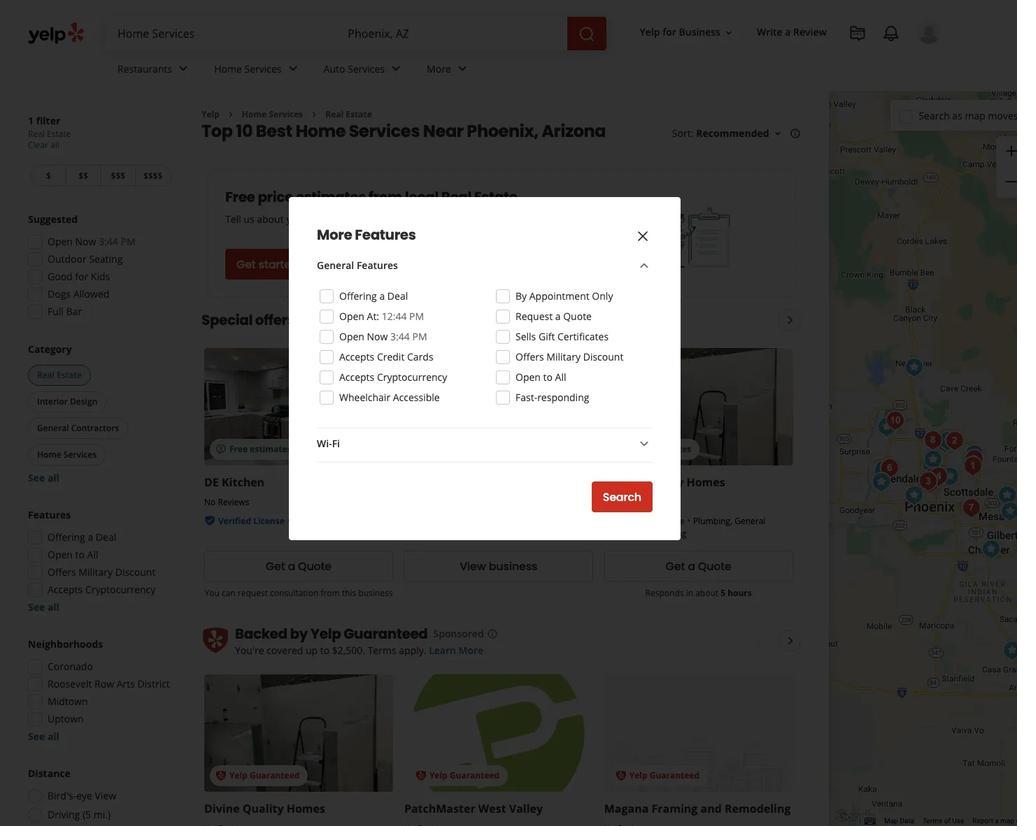 Task type: locate. For each thing, give the bounding box(es) containing it.
offering inside group
[[48, 531, 85, 544]]

$$$$
[[143, 170, 163, 182]]

1 vertical spatial quality
[[243, 802, 284, 817]]

2 guaranteed from the left
[[450, 771, 500, 782]]

features up general features
[[355, 225, 416, 245]]

sponsored up learn more "link"
[[433, 628, 484, 641]]

features down more features
[[357, 259, 398, 272]]

2 get a quote button from the left
[[604, 552, 793, 582]]

for for business
[[663, 26, 676, 39]]

0 horizontal spatial sponsored
[[351, 314, 402, 327]]

map right as
[[965, 109, 986, 122]]

magana framing and remodeling image
[[934, 427, 962, 455]]

1 24 chevron down v2 image from the left
[[175, 60, 192, 77]]

services inside button
[[64, 449, 97, 461]]

1 vertical spatial open now 3:44 pm
[[339, 330, 427, 344]]

1 horizontal spatial offers
[[516, 351, 544, 364]]

your
[[286, 213, 307, 226]]

1 free estimates link from the left
[[204, 349, 393, 466]]

yelp guaranteed link for valley
[[404, 675, 593, 793]]

home down general contractors button on the left of page
[[37, 449, 61, 461]]

midtown
[[48, 695, 88, 709]]

16 yelp guaranteed v2 image up magana
[[616, 771, 627, 782]]

1 horizontal spatial for
[[298, 311, 317, 331]]

see all button down the home services button
[[28, 472, 59, 485]]

see for offering a deal
[[28, 601, 45, 614]]

1 see from the top
[[28, 472, 45, 485]]

0 horizontal spatial license
[[253, 516, 285, 528]]

1 horizontal spatial now
[[367, 330, 388, 344]]

real
[[326, 108, 344, 120], [28, 128, 45, 140], [441, 188, 472, 207], [37, 369, 54, 381]]

3:44 down 12:44
[[390, 330, 410, 344]]

reviews up contractors,
[[618, 497, 649, 509]]

general for general features
[[317, 259, 354, 272]]

open to all
[[516, 371, 566, 384], [48, 549, 98, 562]]

reviews down de kitchen link
[[218, 497, 249, 509]]

best
[[256, 120, 292, 143]]

1 horizontal spatial to
[[320, 645, 330, 658]]

interior
[[37, 396, 68, 408]]

16 chevron right v2 image
[[225, 109, 236, 120], [309, 109, 320, 120]]

guaranteed up patchmaster west valley link
[[450, 771, 500, 782]]

see for coronado
[[28, 730, 45, 744]]

discount inside more features 'dialog'
[[583, 351, 624, 364]]

general down more features
[[317, 259, 354, 272]]

1 vertical spatial accepts cryptocurrency
[[48, 583, 156, 597]]

offering a deal inside group
[[48, 531, 116, 544]]

0 vertical spatial pm
[[121, 235, 135, 248]]

2 license from the left
[[653, 516, 685, 528]]

2 horizontal spatial estimates
[[650, 444, 691, 456]]

1 horizontal spatial divine
[[604, 475, 640, 491]]

projects image
[[849, 25, 866, 42]]

to inside group
[[75, 549, 85, 562]]

sort:
[[672, 127, 694, 140]]

24 chevron down v2 image inside general features dropdown button
[[636, 258, 653, 275]]

pm right 12:44
[[409, 310, 424, 323]]

general inside plumbing, general contractors, flooring
[[735, 516, 766, 528]]

see all button down uptown
[[28, 730, 59, 744]]

0 horizontal spatial quality
[[243, 802, 284, 817]]

guaranteed up framing
[[650, 771, 700, 782]]

2 24 chevron down v2 image from the left
[[284, 60, 301, 77]]

outdoor seating
[[48, 253, 123, 266]]

services right auto
[[348, 62, 385, 75]]

offers military discount inside more features 'dialog'
[[516, 351, 624, 364]]

divine quality homes image
[[873, 413, 901, 441]]

open
[[48, 235, 73, 248], [339, 310, 364, 323], [339, 330, 364, 344], [516, 371, 541, 384], [48, 549, 73, 562]]

more up near
[[427, 62, 451, 75]]

group containing features
[[24, 509, 174, 615]]

more features dialog
[[0, 0, 1017, 827]]

1 16 chevron right v2 image from the left
[[225, 109, 236, 120]]

extra mile painting company image
[[918, 451, 946, 479]]

features inside dropdown button
[[357, 259, 398, 272]]

0 horizontal spatial real estate
[[37, 369, 82, 381]]

sponsored for special offers for you
[[351, 314, 402, 327]]

0 vertical spatial see all
[[28, 472, 59, 485]]

fast-
[[516, 391, 537, 404]]

all down uptown
[[47, 730, 59, 744]]

discount
[[583, 351, 624, 364], [115, 566, 156, 579]]

0 vertical spatial discount
[[583, 351, 624, 364]]

report a map e link
[[973, 818, 1017, 826]]

now inside more features 'dialog'
[[367, 330, 388, 344]]

now down open at: 12:44 pm
[[367, 330, 388, 344]]

near
[[423, 120, 464, 143]]

estate down filter
[[47, 128, 71, 140]]

see all
[[28, 472, 59, 485], [28, 601, 59, 614], [28, 730, 59, 744]]

get a quote button for kitchen
[[204, 552, 393, 582]]

0 vertical spatial accepts cryptocurrency
[[339, 371, 447, 384]]

1 vertical spatial general
[[37, 423, 69, 434]]

1 vertical spatial more
[[317, 225, 352, 245]]

yelp left business
[[640, 26, 660, 39]]

pm up 'seating'
[[121, 235, 135, 248]]

guaranteed for quality
[[250, 771, 300, 782]]

quote up certificates
[[563, 310, 592, 323]]

0 horizontal spatial terms
[[368, 645, 396, 658]]

house husband help image
[[925, 463, 953, 491]]

2 vertical spatial see
[[28, 730, 45, 744]]

0 vertical spatial quality
[[643, 475, 684, 491]]

1 vertical spatial for
[[75, 270, 88, 283]]

24 chevron down v2 image for services
[[388, 60, 404, 77]]

3 guaranteed from the left
[[650, 771, 700, 782]]

all up "neighborhoods"
[[47, 601, 59, 614]]

offers military discount
[[516, 351, 624, 364], [48, 566, 156, 579]]

home services link right top on the left top of the page
[[242, 108, 303, 120]]

quality inside divine quality homes no reviews
[[643, 475, 684, 491]]

uptown
[[48, 713, 84, 726]]

0 horizontal spatial yelp guaranteed
[[229, 771, 300, 782]]

general down "interior"
[[37, 423, 69, 434]]

data
[[900, 818, 915, 826]]

all down the home services button
[[47, 472, 59, 485]]

estimates up divine quality homes no reviews
[[650, 444, 691, 456]]

1 see all button from the top
[[28, 472, 59, 485]]

real inside 1 filter real estate clear all
[[28, 128, 45, 140]]

accepts cryptocurrency down credit
[[339, 371, 447, 384]]

free up tell
[[225, 188, 255, 207]]

see all button for offering a deal
[[28, 601, 59, 614]]

no up 16 verified v2 image
[[204, 497, 216, 509]]

1 vertical spatial homes
[[287, 802, 325, 817]]

quality for divine quality homes
[[243, 802, 284, 817]]

2 free estimates link from the left
[[604, 349, 793, 466]]

services up best
[[245, 62, 282, 75]]

1 license from the left
[[253, 516, 285, 528]]

about left 5
[[696, 588, 719, 600]]

0 vertical spatial home services link
[[203, 50, 312, 91]]

1 vertical spatial see all
[[28, 601, 59, 614]]

1 reviews from the left
[[218, 497, 249, 509]]

now
[[75, 235, 96, 248], [367, 330, 388, 344]]

2 horizontal spatial from
[[404, 213, 426, 226]]

accepts up wheelchair
[[339, 371, 374, 384]]

yelp guaranteed
[[229, 771, 300, 782], [429, 771, 500, 782], [629, 771, 700, 782]]

quality
[[643, 475, 684, 491], [243, 802, 284, 817]]

verified license button down de kitchen no reviews
[[218, 515, 285, 528]]

divine inside divine quality homes no reviews
[[604, 475, 640, 491]]

yelp guaranteed up patchmaster west valley link
[[429, 771, 500, 782]]

0 vertical spatial now
[[75, 235, 96, 248]]

no
[[204, 497, 216, 509], [604, 497, 616, 509]]

group
[[996, 136, 1017, 198], [24, 213, 174, 323], [25, 343, 174, 486], [24, 509, 174, 615], [24, 638, 174, 744]]

more for more features
[[317, 225, 352, 245]]

0 horizontal spatial 16 yelp guaranteed v2 image
[[215, 771, 227, 782]]

see all down the home services button
[[28, 472, 59, 485]]

about right us
[[257, 213, 284, 226]]

see up "neighborhoods"
[[28, 601, 45, 614]]

2 horizontal spatial for
[[663, 26, 676, 39]]

see all down uptown
[[28, 730, 59, 744]]

clayton coombs image
[[876, 454, 904, 482]]

map for moves
[[965, 109, 986, 122]]

guaranteed
[[250, 771, 300, 782], [450, 771, 500, 782], [650, 771, 700, 782]]

1 yelp guaranteed from the left
[[229, 771, 300, 782]]

yelp up magana
[[629, 771, 648, 782]]

general right plumbing,
[[735, 516, 766, 528]]

offers
[[255, 311, 295, 331]]

24 chevron down v2 image up near
[[454, 60, 471, 77]]

1 vertical spatial about
[[696, 588, 719, 600]]

yelp guaranteed link for and
[[604, 675, 793, 793]]

for for kids
[[75, 270, 88, 283]]

$$
[[79, 170, 88, 182]]

write a review
[[757, 26, 827, 39]]

yelp guaranteed
[[311, 625, 428, 645]]

2 horizontal spatial 24 chevron down v2 image
[[636, 258, 653, 275]]

16 yelp guaranteed v2 image
[[215, 771, 227, 782], [616, 771, 627, 782]]

neighborhoods
[[28, 638, 103, 651]]

3 yelp guaranteed link from the left
[[604, 675, 793, 793]]

map region
[[822, 64, 1017, 827]]

home services up yelp link
[[214, 62, 282, 75]]

0 horizontal spatial to
[[75, 549, 85, 562]]

1 yelp guaranteed link from the left
[[204, 675, 393, 793]]

about inside free price estimates from local real estate tell us about your project and get help from sponsored businesses.
[[257, 213, 284, 226]]

get a quote button up you can request consultation from this business in the left of the page
[[204, 552, 393, 582]]

1 get a quote from the left
[[266, 559, 332, 575]]

and left get
[[344, 213, 362, 226]]

reviews inside de kitchen no reviews
[[218, 497, 249, 509]]

1 vertical spatial deal
[[96, 531, 116, 544]]

0 vertical spatial map
[[965, 109, 986, 122]]

for
[[663, 26, 676, 39], [75, 270, 88, 283], [298, 311, 317, 331]]

clear all link
[[28, 139, 59, 151]]

0 horizontal spatial free estimates link
[[204, 349, 393, 466]]

license for 2nd verified license button from the right
[[253, 516, 285, 528]]

0 horizontal spatial search
[[603, 489, 642, 505]]

24 chevron down v2 image inside auto services link
[[388, 60, 404, 77]]

filter
[[36, 114, 60, 127]]

search left as
[[919, 109, 950, 122]]

0 horizontal spatial accepts cryptocurrency
[[48, 583, 156, 597]]

home services inside business categories element
[[214, 62, 282, 75]]

2 see all from the top
[[28, 601, 59, 614]]

appointment
[[529, 290, 590, 303]]

general for general contractors
[[37, 423, 69, 434]]

home services inside button
[[37, 449, 97, 461]]

0 vertical spatial terms
[[368, 645, 396, 658]]

real up sponsored
[[441, 188, 472, 207]]

general contractors button
[[28, 418, 128, 439]]

quote inside more features 'dialog'
[[563, 310, 592, 323]]

guaranteed for west
[[450, 771, 500, 782]]

real estate inside button
[[37, 369, 82, 381]]

clear
[[28, 139, 48, 151]]

sponsored up accepts credit cards at top left
[[351, 314, 402, 327]]

for inside button
[[663, 26, 676, 39]]

bird's-
[[48, 790, 76, 803]]

1 vertical spatial offering
[[48, 531, 85, 544]]

0 vertical spatial and
[[344, 213, 362, 226]]

2 no from the left
[[604, 497, 616, 509]]

2 get a quote from the left
[[666, 559, 732, 575]]

restaurants link
[[106, 50, 203, 91]]

category
[[28, 343, 72, 356]]

home services link up 10
[[203, 50, 312, 91]]

option group
[[24, 768, 174, 827]]

verified right 16 verified v2 image
[[218, 516, 251, 528]]

0 horizontal spatial offers
[[48, 566, 76, 579]]

quote up 5
[[698, 559, 732, 575]]

2 see from the top
[[28, 601, 45, 614]]

yelp up the divine quality homes
[[229, 771, 248, 782]]

1 guaranteed from the left
[[250, 771, 300, 782]]

about
[[257, 213, 284, 226], [696, 588, 719, 600]]

homes for divine quality homes no reviews
[[687, 475, 725, 491]]

view inside view business link
[[460, 559, 486, 575]]

1 horizontal spatial verified license button
[[618, 515, 685, 528]]

for left you
[[298, 311, 317, 331]]

quote up you can request consultation from this business in the left of the page
[[298, 559, 332, 575]]

0 vertical spatial military
[[547, 351, 581, 364]]

free estimates link
[[204, 349, 393, 466], [604, 349, 793, 466]]

divine for divine quality homes
[[204, 802, 240, 817]]

$2,500.
[[332, 645, 365, 658]]

0 vertical spatial general
[[317, 259, 354, 272]]

district
[[138, 678, 170, 691]]

offering a deal inside more features 'dialog'
[[339, 290, 408, 303]]

divine quality homes link
[[604, 475, 725, 491], [204, 802, 325, 817]]

offers inside more features 'dialog'
[[516, 351, 544, 364]]

request
[[516, 310, 553, 323]]

16 info v2 image
[[790, 128, 801, 139], [405, 315, 416, 326], [487, 629, 498, 640]]

1 vertical spatial now
[[367, 330, 388, 344]]

2 yelp guaranteed from the left
[[429, 771, 500, 782]]

2 see all button from the top
[[28, 601, 59, 614]]

fast-responding
[[516, 391, 589, 404]]

business
[[489, 559, 538, 575], [358, 588, 393, 600]]

project
[[310, 213, 342, 226]]

1 vertical spatial view
[[95, 790, 116, 803]]

more for more
[[427, 62, 451, 75]]

wheelchair accessible
[[339, 391, 440, 404]]

see all for coronado
[[28, 730, 59, 744]]

2 horizontal spatial general
[[735, 516, 766, 528]]

16 chevron down v2 image
[[723, 27, 735, 38]]

0 horizontal spatial get a quote button
[[204, 552, 393, 582]]

top
[[201, 120, 233, 143]]

accepts up "neighborhoods"
[[48, 583, 83, 597]]

search inside button
[[603, 489, 642, 505]]

apartments now image
[[958, 494, 986, 522]]

3 see all from the top
[[28, 730, 59, 744]]

get a quote button up responds in about 5 hours
[[604, 552, 793, 582]]

yelp guaranteed for west
[[429, 771, 500, 782]]

1 horizontal spatial offering
[[339, 290, 377, 303]]

estate up the 'businesses.'
[[474, 188, 517, 207]]

2 yelp guaranteed link from the left
[[404, 675, 593, 793]]

zoom in image
[[1003, 143, 1017, 159]]

cactus country property professionals image
[[919, 426, 947, 454]]

0 horizontal spatial offering
[[48, 531, 85, 544]]

0 horizontal spatial 3:44
[[99, 235, 118, 248]]

wheelchair
[[339, 391, 390, 404]]

2 horizontal spatial quote
[[698, 559, 732, 575]]

2 verified license from the left
[[618, 516, 685, 528]]

at:
[[367, 310, 379, 323]]

see all button
[[28, 472, 59, 485], [28, 601, 59, 614], [28, 730, 59, 744]]

0 vertical spatial real estate
[[326, 108, 372, 120]]

real inside button
[[37, 369, 54, 381]]

offering inside more features 'dialog'
[[339, 290, 377, 303]]

features for general features
[[357, 259, 398, 272]]

help
[[381, 213, 401, 226]]

plumbing, general contractors, flooring
[[604, 516, 766, 540]]

3 yelp guaranteed from the left
[[629, 771, 700, 782]]

16 verified v2 image
[[204, 516, 215, 527]]

3:44 up 'seating'
[[99, 235, 118, 248]]

1 vertical spatial real estate
[[37, 369, 82, 381]]

1 horizontal spatial license
[[653, 516, 685, 528]]

3:44 inside more features 'dialog'
[[390, 330, 410, 344]]

no inside divine quality homes no reviews
[[604, 497, 616, 509]]

zoom out image
[[1003, 174, 1017, 190]]

3 see all button from the top
[[28, 730, 59, 744]]

home up yelp link
[[214, 62, 242, 75]]

see
[[28, 472, 45, 485], [28, 601, 45, 614], [28, 730, 45, 744]]

more inside business categories element
[[427, 62, 451, 75]]

yelp guaranteed up the divine quality homes
[[229, 771, 300, 782]]

see all up "neighborhoods"
[[28, 601, 59, 614]]

0 horizontal spatial verified license button
[[218, 515, 285, 528]]

2 vertical spatial pm
[[412, 330, 427, 344]]

home inside button
[[37, 449, 61, 461]]

open now 3:44 pm up outdoor seating
[[48, 235, 135, 248]]

for inside group
[[75, 270, 88, 283]]

1 horizontal spatial yelp guaranteed
[[429, 771, 500, 782]]

free inside free price estimates from local real estate tell us about your project and get help from sponsored businesses.
[[225, 188, 255, 207]]

home services right top on the left top of the page
[[242, 108, 303, 120]]

0 horizontal spatial divine
[[204, 802, 240, 817]]

24 chevron down v2 image right auto services
[[388, 60, 404, 77]]

home services link
[[203, 50, 312, 91], [242, 108, 303, 120]]

free estimates up kitchen
[[229, 444, 291, 456]]

0 horizontal spatial offering a deal
[[48, 531, 116, 544]]

0 horizontal spatial map
[[965, 109, 986, 122]]

keyboard shortcuts image
[[865, 819, 876, 826]]

google image
[[832, 809, 879, 827]]

map data
[[884, 818, 915, 826]]

phx paint pros image
[[920, 463, 948, 491]]

16 yelp guaranteed v2 image for magana framing and remodeling
[[616, 771, 627, 782]]

16 yelp guaranteed v2 image up the divine quality homes
[[215, 771, 227, 782]]

24 chevron down v2 image down close image
[[636, 258, 653, 275]]

1 horizontal spatial cryptocurrency
[[377, 371, 447, 384]]

real estate down auto services
[[326, 108, 372, 120]]

home inside business categories element
[[214, 62, 242, 75]]

home services for the home services button
[[37, 449, 97, 461]]

from down "local"
[[404, 213, 426, 226]]

None search field
[[106, 17, 609, 50]]

license up flooring
[[653, 516, 685, 528]]

1 vertical spatial 16 info v2 image
[[405, 315, 416, 326]]

accepts left credit
[[339, 351, 374, 364]]

0 vertical spatial all
[[555, 371, 566, 384]]

1 vertical spatial military
[[79, 566, 113, 579]]

2 verified from the left
[[618, 516, 651, 528]]

1 horizontal spatial 16 chevron right v2 image
[[309, 109, 320, 120]]

by
[[290, 625, 308, 645]]

deal inside more features 'dialog'
[[387, 290, 408, 303]]

0 vertical spatial 3:44
[[99, 235, 118, 248]]

24 chevron down v2 image inside 'restaurants' link
[[175, 60, 192, 77]]

5
[[721, 588, 726, 600]]

see up distance
[[28, 730, 45, 744]]

patchmaster west valley
[[404, 802, 543, 817]]

0 vertical spatial features
[[355, 225, 416, 245]]

terms
[[368, 645, 396, 658], [923, 818, 943, 826]]

estate inside button
[[57, 369, 82, 381]]

24 chevron down v2 image inside 'home services' link
[[284, 60, 301, 77]]

kids
[[91, 270, 110, 283]]

real down category
[[37, 369, 54, 381]]

1 verified license from the left
[[218, 516, 285, 528]]

get a quote up you can request consultation from this business in the left of the page
[[266, 559, 332, 575]]

1 16 yelp guaranteed v2 image from the left
[[215, 771, 227, 782]]

homes inside divine quality homes no reviews
[[687, 475, 725, 491]]

free up divine quality homes no reviews
[[629, 444, 648, 456]]

bird's-eye view
[[48, 790, 116, 803]]

more inside 'dialog'
[[317, 225, 352, 245]]

all inside more features 'dialog'
[[555, 371, 566, 384]]

16 free estimates v2 image
[[215, 444, 227, 456]]

1 vertical spatial all
[[87, 549, 98, 562]]

1 horizontal spatial estimates
[[296, 188, 366, 207]]

1 vertical spatial see all button
[[28, 601, 59, 614]]

2 16 yelp guaranteed v2 image from the left
[[616, 771, 627, 782]]

yelp
[[640, 26, 660, 39], [201, 108, 220, 120], [229, 771, 248, 782], [429, 771, 448, 782], [629, 771, 648, 782]]

all right clear
[[50, 139, 59, 151]]

1 horizontal spatial open now 3:44 pm
[[339, 330, 427, 344]]

get up responds
[[666, 559, 685, 575]]

estate
[[346, 108, 372, 120], [47, 128, 71, 140], [474, 188, 517, 207], [57, 369, 82, 381]]

1 horizontal spatial no
[[604, 497, 616, 509]]

2 vertical spatial accepts
[[48, 583, 83, 597]]

accepts cryptocurrency inside group
[[48, 583, 156, 597]]

from left this
[[321, 588, 340, 600]]

24 chevron down v2 image left auto
[[284, 60, 301, 77]]

c h home improvement image
[[994, 482, 1017, 510]]

1 horizontal spatial 16 info v2 image
[[487, 629, 498, 640]]

get a quote button
[[204, 552, 393, 582], [604, 552, 793, 582]]

verified license up flooring
[[618, 516, 685, 528]]

only
[[592, 290, 613, 303]]

full bar
[[48, 305, 82, 318]]

1 get a quote button from the left
[[204, 552, 393, 582]]

0 vertical spatial about
[[257, 213, 284, 226]]

offering for open at:
[[339, 290, 377, 303]]

yelp guaranteed for quality
[[229, 771, 300, 782]]

previous image
[[750, 312, 767, 329]]

1 horizontal spatial general
[[317, 259, 354, 272]]

1 vertical spatial home services
[[242, 108, 303, 120]]

24 chevron down v2 image for home services
[[284, 60, 301, 77]]

estimates inside free price estimates from local real estate tell us about your project and get help from sponsored businesses.
[[296, 188, 366, 207]]

roberto moran painting image
[[932, 429, 960, 457]]

map left "e"
[[1001, 818, 1015, 826]]

see all for offering a deal
[[28, 601, 59, 614]]

24 chevron down v2 image for restaurants
[[175, 60, 192, 77]]

0 vertical spatial from
[[369, 188, 402, 207]]

general inside button
[[37, 423, 69, 434]]

see down the home services button
[[28, 472, 45, 485]]

3 see from the top
[[28, 730, 45, 744]]

accepts inside group
[[48, 583, 83, 597]]

offering for open to all
[[48, 531, 85, 544]]

2 vertical spatial general
[[735, 516, 766, 528]]

features for more features
[[355, 225, 416, 245]]

$$$ button
[[100, 165, 135, 187]]

coronado
[[48, 660, 93, 674]]

1 horizontal spatial view
[[460, 559, 486, 575]]

yelp guaranteed up framing
[[629, 771, 700, 782]]

general inside dropdown button
[[317, 259, 354, 272]]

quote for de kitchen
[[298, 559, 332, 575]]

this
[[342, 588, 356, 600]]

24 chevron down v2 image
[[175, 60, 192, 77], [284, 60, 301, 77]]

by
[[516, 290, 527, 303]]

1 no from the left
[[204, 497, 216, 509]]

24 chevron down v2 image
[[388, 60, 404, 77], [454, 60, 471, 77], [636, 258, 653, 275]]

dwell phoenix team - homesmart image
[[936, 463, 964, 491]]

apply.
[[399, 645, 426, 658]]

services for the topmost 'home services' link
[[245, 62, 282, 75]]

accepts cryptocurrency up "neighborhoods"
[[48, 583, 156, 597]]

2 reviews from the left
[[618, 497, 649, 509]]

silver alliance realty image
[[882, 407, 910, 435]]

guaranteed up the divine quality homes
[[250, 771, 300, 782]]

0 vertical spatial more
[[427, 62, 451, 75]]

2 16 chevron right v2 image from the left
[[309, 109, 320, 120]]

view business
[[460, 559, 538, 575]]

home services for the topmost 'home services' link
[[214, 62, 282, 75]]

notifications image
[[883, 25, 900, 42]]

responds
[[645, 588, 684, 600]]

yelp guaranteed link for homes
[[204, 675, 393, 793]]

get a quote button for quality
[[604, 552, 793, 582]]

close image
[[635, 228, 651, 245]]

verified license for second verified license button
[[618, 516, 685, 528]]

now up outdoor seating
[[75, 235, 96, 248]]

quote
[[563, 310, 592, 323], [298, 559, 332, 575], [698, 559, 732, 575]]

general
[[317, 259, 354, 272], [37, 423, 69, 434], [735, 516, 766, 528]]

backed
[[235, 625, 287, 645]]

accepts cryptocurrency
[[339, 371, 447, 384], [48, 583, 156, 597]]

home services down general contractors button on the left of page
[[37, 449, 97, 461]]

1 horizontal spatial 24 chevron down v2 image
[[284, 60, 301, 77]]

0 horizontal spatial quote
[[298, 559, 332, 575]]

cryptocurrency inside more features 'dialog'
[[377, 371, 447, 384]]

features down the home services button
[[28, 509, 71, 522]]

16 chevron right v2 image for real estate
[[309, 109, 320, 120]]

dogs
[[48, 288, 71, 301]]

search up contractors,
[[603, 489, 642, 505]]

1 vertical spatial 3:44
[[390, 330, 410, 344]]

no up contractors,
[[604, 497, 616, 509]]

services down general contractors button on the left of page
[[64, 449, 97, 461]]

as
[[953, 109, 963, 122]]

contractors,
[[604, 529, 652, 540]]

0 vertical spatial home services
[[214, 62, 282, 75]]

24 chevron down v2 image right restaurants
[[175, 60, 192, 77]]

view
[[460, 559, 486, 575], [95, 790, 116, 803]]

3:44 inside group
[[99, 235, 118, 248]]

for up the dogs allowed
[[75, 270, 88, 283]]

0 horizontal spatial about
[[257, 213, 284, 226]]

deal inside group
[[96, 531, 116, 544]]

yelp left 10
[[201, 108, 220, 120]]

16 info v2 image for backed by yelp guaranteed
[[487, 629, 498, 640]]

business categories element
[[106, 50, 942, 91]]



Task type: describe. For each thing, give the bounding box(es) containing it.
de kitchen image
[[868, 468, 896, 496]]

fi
[[332, 437, 340, 451]]

you're covered up to $2,500. terms apply. learn more
[[235, 645, 484, 658]]

16 info v2 image for top 10 best home services near phoenix, arizona
[[790, 128, 801, 139]]

precision paint pros image
[[996, 498, 1017, 526]]

16 yelp guaranteed v2 image
[[415, 771, 427, 782]]

view business link
[[404, 552, 593, 582]]

price
[[258, 188, 293, 207]]

deal for open at:
[[387, 290, 408, 303]]

discount inside group
[[115, 566, 156, 579]]

row
[[95, 678, 114, 691]]

2 verified license button from the left
[[618, 515, 685, 528]]

deal for open to all
[[96, 531, 116, 544]]

home right best
[[296, 120, 346, 143]]

next image
[[782, 633, 799, 650]]

to inside more features 'dialog'
[[543, 371, 553, 384]]

more link
[[416, 50, 482, 91]]

get started
[[236, 257, 298, 273]]

backed by yelp guaranteed
[[235, 625, 428, 645]]

desert of eden image
[[901, 482, 929, 510]]

military inside more features 'dialog'
[[547, 351, 581, 364]]

get a quote for quality
[[666, 559, 732, 575]]

and inside free price estimates from local real estate tell us about your project and get help from sponsored businesses.
[[344, 213, 362, 226]]

1 horizontal spatial from
[[369, 188, 402, 207]]

up
[[306, 645, 318, 658]]

by appointment only
[[516, 290, 613, 303]]

all for category
[[47, 472, 59, 485]]

1 horizontal spatial about
[[696, 588, 719, 600]]

remaxexcalibur/ the king team image
[[961, 440, 989, 468]]

search for search
[[603, 489, 642, 505]]

0 horizontal spatial divine quality homes link
[[204, 802, 325, 817]]

open now 3:44 pm inside group
[[48, 235, 135, 248]]

cryptocurrency inside group
[[85, 583, 156, 597]]

home right top on the left top of the page
[[242, 108, 267, 120]]

0 horizontal spatial view
[[95, 790, 116, 803]]

staged to sell design image
[[959, 452, 987, 480]]

map data button
[[884, 817, 915, 827]]

m.s foam roofing image
[[978, 536, 1006, 564]]

good for kids
[[48, 270, 110, 283]]

patchmaster west valley image
[[870, 457, 898, 484]]

1 vertical spatial home services link
[[242, 108, 303, 120]]

get started button
[[225, 249, 309, 280]]

16 yelp guaranteed v2 image for divine quality homes
[[215, 771, 227, 782]]

in
[[686, 588, 693, 600]]

offering a deal for open at:
[[339, 290, 408, 303]]

real estate link
[[326, 108, 372, 120]]

guaranteed for framing
[[650, 771, 700, 782]]

1 verified license button from the left
[[218, 515, 285, 528]]

divine quality homes
[[204, 802, 325, 817]]

$
[[46, 170, 51, 182]]

user actions element
[[629, 17, 961, 104]]

1 vertical spatial accepts
[[339, 371, 374, 384]]

seating
[[89, 253, 123, 266]]

24 chevron down v2 image inside more link
[[454, 60, 471, 77]]

kitchen
[[222, 475, 265, 491]]

west
[[478, 802, 506, 817]]

offering a deal for open to all
[[48, 531, 116, 544]]

get for de kitchen
[[266, 559, 285, 575]]

report a map e
[[973, 818, 1017, 826]]

see all button for coronado
[[28, 730, 59, 744]]

free estimates link for kitchen
[[204, 349, 393, 466]]

divine quality homes no reviews
[[604, 475, 725, 509]]

exact building image
[[934, 427, 962, 455]]

verified license for 2nd verified license button from the right
[[218, 516, 285, 528]]

free price estimates from local real estate image
[[666, 204, 736, 274]]

next image
[[782, 312, 799, 329]]

24 chevron down v2 image for features
[[636, 258, 653, 275]]

2 vertical spatial to
[[320, 645, 330, 658]]

driving (5 mi.)
[[48, 809, 111, 822]]

16 info v2 image for special offers for you
[[405, 315, 416, 326]]

search for search as map moves
[[919, 109, 950, 122]]

get for divine quality homes
[[666, 559, 685, 575]]

e
[[1016, 818, 1017, 826]]

group containing neighborhoods
[[24, 638, 174, 744]]

hawthorne apartment homes image
[[915, 468, 943, 496]]

review
[[793, 26, 827, 39]]

more features
[[317, 225, 416, 245]]

businesses.
[[480, 213, 533, 226]]

interior design button
[[28, 392, 107, 413]]

real down auto
[[326, 108, 344, 120]]

tell
[[225, 213, 241, 226]]

$$$$ button
[[135, 165, 171, 187]]

moves
[[988, 109, 1017, 122]]

general features button
[[317, 258, 653, 276]]

search button
[[592, 482, 653, 513]]

yelp for business
[[640, 26, 721, 39]]

group containing category
[[25, 343, 174, 486]]

pm inside group
[[121, 235, 135, 248]]

now inside group
[[75, 235, 96, 248]]

accepts credit cards
[[339, 351, 433, 364]]

estate down auto services link
[[346, 108, 372, 120]]

open now 3:44 pm inside more features 'dialog'
[[339, 330, 427, 344]]

all inside group
[[87, 549, 98, 562]]

get inside get started button
[[236, 257, 256, 273]]

real inside free price estimates from local real estate tell us about your project and get help from sponsored businesses.
[[441, 188, 472, 207]]

services for the home services button
[[64, 449, 97, 461]]

16 chevron right v2 image for home services
[[225, 109, 236, 120]]

0 horizontal spatial from
[[321, 588, 340, 600]]

request
[[238, 588, 268, 600]]

yelp for divine quality homes
[[229, 771, 248, 782]]

1 free estimates from the left
[[229, 444, 291, 456]]

reviews inside divine quality homes no reviews
[[618, 497, 649, 509]]

design
[[70, 396, 97, 408]]

driving
[[48, 809, 80, 822]]

no inside de kitchen no reviews
[[204, 497, 216, 509]]

2 free estimates from the left
[[629, 444, 691, 456]]

general contractors
[[37, 423, 119, 434]]

valley
[[509, 802, 543, 817]]

general features
[[317, 259, 398, 272]]

yelp inside button
[[640, 26, 660, 39]]

de kitchen link
[[204, 475, 265, 491]]

1 horizontal spatial and
[[701, 802, 722, 817]]

can
[[222, 588, 236, 600]]

map
[[884, 818, 898, 826]]

map for e
[[1001, 818, 1015, 826]]

eye
[[76, 790, 92, 803]]

military inside group
[[79, 566, 113, 579]]

services for auto services link
[[348, 62, 385, 75]]

homes for divine quality homes
[[287, 802, 325, 817]]

wi-
[[317, 437, 332, 451]]

yelp guaranteed for framing
[[629, 771, 700, 782]]

open to all inside more features 'dialog'
[[516, 371, 566, 384]]

accepts for open now
[[339, 351, 374, 364]]

option group containing distance
[[24, 768, 174, 827]]

accepts for offers military discount
[[48, 583, 83, 597]]

classy closets image
[[919, 446, 947, 474]]

auto services
[[324, 62, 385, 75]]

divine for divine quality homes no reviews
[[604, 475, 640, 491]]

one lexington image
[[916, 470, 944, 498]]

license for second verified license button
[[653, 516, 685, 528]]

1 horizontal spatial divine quality homes link
[[604, 475, 725, 491]]

yelp for magana framing and remodeling
[[629, 771, 648, 782]]

arts
[[117, 678, 135, 691]]

2 vertical spatial more
[[459, 645, 484, 658]]

suggested
[[28, 213, 78, 226]]

quote for divine quality homes
[[698, 559, 732, 575]]

allowed
[[73, 288, 109, 301]]

consultation
[[270, 588, 319, 600]]

1 vertical spatial from
[[404, 213, 426, 226]]

quality for divine quality homes no reviews
[[643, 475, 684, 491]]

waterford on tatum apartments image
[[941, 427, 969, 455]]

magana
[[604, 802, 649, 817]]

outdoor
[[48, 253, 87, 266]]

wurth organizing image
[[961, 445, 989, 473]]

all for neighborhoods
[[47, 730, 59, 744]]

restaurants
[[118, 62, 172, 75]]

group containing suggested
[[24, 213, 174, 323]]

0 horizontal spatial estimates
[[250, 444, 291, 456]]

de kitchen no reviews
[[204, 475, 265, 509]]

offers inside group
[[48, 566, 76, 579]]

offers military discount inside group
[[48, 566, 156, 579]]

all for features
[[47, 601, 59, 614]]

plumbing,
[[693, 516, 733, 528]]

sponsored for backed by yelp guaranteed
[[433, 628, 484, 641]]

magana framing and remodeling
[[604, 802, 791, 817]]

accessible
[[393, 391, 440, 404]]

services left near
[[349, 120, 420, 143]]

local
[[405, 188, 439, 207]]

you
[[205, 588, 220, 600]]

1 vertical spatial pm
[[409, 310, 424, 323]]

previous image
[[750, 633, 767, 650]]

estate inside 1 filter real estate clear all
[[47, 128, 71, 140]]

roosevelt
[[48, 678, 92, 691]]

1 see all from the top
[[28, 472, 59, 485]]

1 vertical spatial terms
[[923, 818, 943, 826]]

good
[[48, 270, 73, 283]]

search image
[[578, 26, 595, 42]]

free right 16 free estimates v2 image
[[229, 444, 248, 456]]

responds in about 5 hours
[[645, 588, 752, 600]]

of
[[944, 818, 951, 826]]

1 verified from the left
[[218, 516, 251, 528]]

wi-fi
[[317, 437, 340, 451]]

home services button
[[28, 445, 106, 466]]

you
[[319, 311, 346, 331]]

1 horizontal spatial business
[[489, 559, 538, 575]]

$$ button
[[66, 165, 100, 187]]

accepts cryptocurrency inside more features 'dialog'
[[339, 371, 447, 384]]

12:44
[[382, 310, 407, 323]]

all inside 1 filter real estate clear all
[[50, 139, 59, 151]]

services right 10
[[269, 108, 303, 120]]

covered
[[267, 645, 303, 658]]

features inside group
[[28, 509, 71, 522]]

right choice painting image
[[901, 354, 929, 382]]

open to all inside group
[[48, 549, 98, 562]]

0 horizontal spatial business
[[358, 588, 393, 600]]

special offers for you
[[201, 311, 346, 331]]

special
[[201, 311, 252, 331]]

open at: 12:44 pm
[[339, 310, 424, 323]]

estate inside free price estimates from local real estate tell us about your project and get help from sponsored businesses.
[[474, 188, 517, 207]]

jesus sanchez - real broker image
[[999, 637, 1017, 665]]

remodeling
[[725, 802, 791, 817]]

free estimates link for quality
[[604, 349, 793, 466]]

2 vertical spatial for
[[298, 311, 317, 331]]

yelp for patchmaster west valley
[[429, 771, 448, 782]]

mi.)
[[94, 809, 111, 822]]

get a quote for kitchen
[[266, 559, 332, 575]]



Task type: vqa. For each thing, say whether or not it's contained in the screenshot.
16 marker v2 image for Union
no



